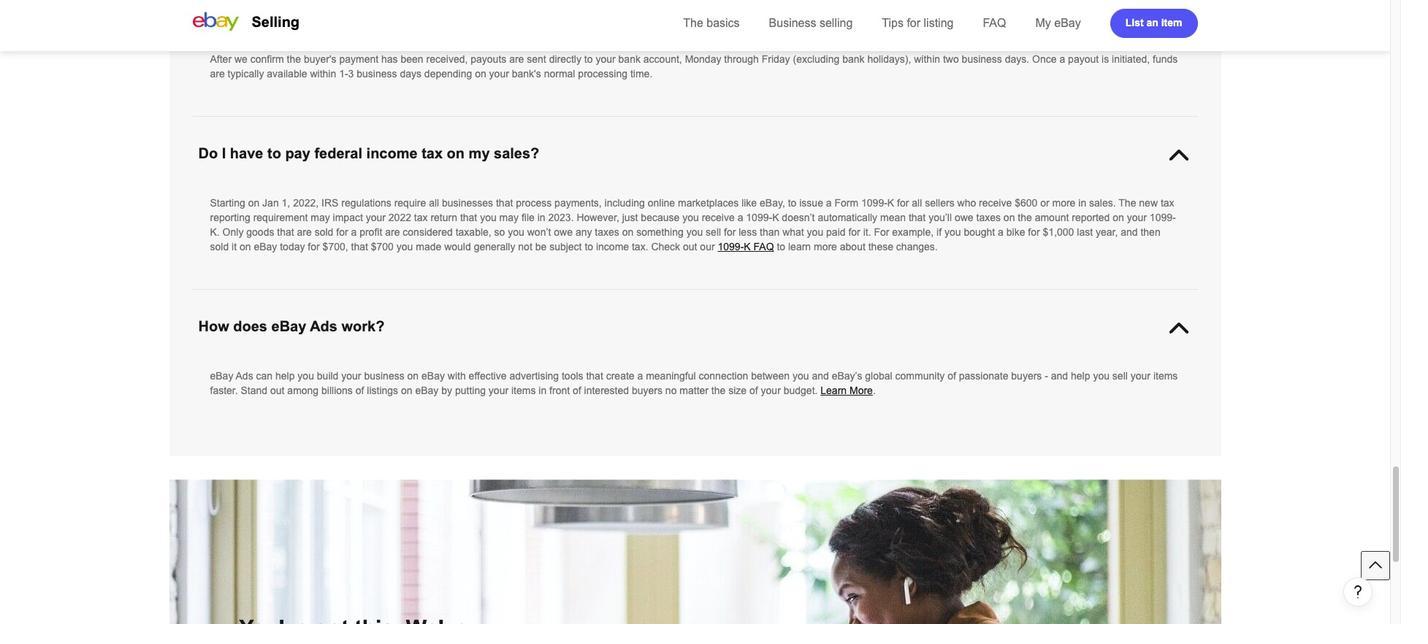 Task type: locate. For each thing, give the bounding box(es) containing it.
2 vertical spatial the
[[712, 385, 726, 397]]

within
[[914, 53, 941, 65], [310, 68, 336, 80]]

year,
[[1096, 227, 1118, 238]]

for down impact
[[336, 227, 348, 238]]

you up budget.
[[793, 370, 809, 382]]

among
[[287, 385, 319, 397]]

that up interested
[[586, 370, 603, 382]]

something
[[637, 227, 684, 238]]

buyers left -
[[1012, 370, 1042, 382]]

0 horizontal spatial all
[[429, 197, 439, 209]]

taxes
[[977, 212, 1001, 224], [595, 227, 620, 238]]

0 horizontal spatial the
[[287, 53, 301, 65]]

0 horizontal spatial k
[[744, 241, 751, 253]]

owe
[[955, 212, 974, 224], [554, 227, 573, 238]]

1 horizontal spatial bank
[[843, 53, 865, 65]]

community
[[896, 370, 945, 382]]

1 vertical spatial items
[[511, 385, 536, 397]]

0 horizontal spatial ads
[[236, 370, 253, 382]]

may up so
[[500, 212, 519, 224]]

0 vertical spatial the
[[287, 53, 301, 65]]

two
[[943, 53, 959, 65]]

0 horizontal spatial i
[[222, 145, 226, 161]]

you down marketplaces
[[683, 212, 699, 224]]

faq
[[983, 17, 1007, 29], [754, 241, 774, 253]]

0 vertical spatial the
[[683, 17, 704, 29]]

0 vertical spatial taxes
[[977, 212, 1001, 224]]

passionate
[[959, 370, 1009, 382]]

k.
[[210, 227, 220, 238]]

you up among
[[298, 370, 314, 382]]

sell inside ebay ads can help you build your business on ebay with effective advertising tools that create a meaningful connection between you and ebay's global community of passionate buyers - and help you sell your items faster. stand out among billions of listings on ebay by putting your items in front of interested buyers no matter the size of your budget.
[[1113, 370, 1128, 382]]

1099-k faq link
[[718, 241, 774, 253]]

more
[[850, 385, 873, 397]]

an
[[1147, 16, 1159, 28]]

to up doesn't
[[788, 197, 797, 209]]

on right listings
[[401, 385, 413, 397]]

3
[[348, 68, 354, 80]]

1 horizontal spatial buyers
[[1012, 370, 1042, 382]]

my
[[1036, 17, 1051, 29]]

out
[[683, 241, 697, 253], [270, 385, 285, 397]]

faq down than
[[754, 241, 774, 253]]

account,
[[644, 53, 682, 65]]

owe down who
[[955, 212, 974, 224]]

do i have to pay federal income tax on my sales?
[[198, 145, 540, 161]]

in inside ebay ads can help you build your business on ebay with effective advertising tools that create a meaningful connection between you and ebay's global community of passionate buyers - and help you sell your items faster. stand out among billions of listings on ebay by putting your items in front of interested buyers no matter the size of your budget.
[[539, 385, 547, 397]]

and
[[1121, 227, 1138, 238], [812, 370, 829, 382], [1051, 370, 1068, 382]]

on left my
[[447, 145, 465, 161]]

$700
[[371, 241, 394, 253]]

income inside starting on jan 1, 2022, irs regulations require all businesses that process payments, including online marketplaces like ebay, to issue a form 1099-k for all sellers who receive $600 or more in sales. the new tax reporting requirement may impact your 2022 tax return that you may file in 2023. however, just because you receive a 1099-k doesn't automatically mean that you'll owe taxes on the amount reported on your 1099- k. only goods that are sold for a profit are considered taxable, so you won't owe any taxes on something you sell for less than what you paid for it. for example, if you bought a bike for $1,000 last year, and then sold it on ebay today for $700, that $700 you made would generally not be subject to income tax. check out our
[[596, 241, 629, 253]]

global
[[865, 370, 893, 382]]

to up the processing
[[585, 53, 593, 65]]

within down buyer's at the left
[[310, 68, 336, 80]]

0 vertical spatial ads
[[310, 319, 338, 335]]

you right -
[[1094, 370, 1110, 382]]

1099-k faq to learn more about these changes.
[[718, 241, 938, 253]]

confirm
[[250, 53, 284, 65]]

k up mean
[[888, 197, 895, 209]]

starting
[[210, 197, 245, 209]]

who
[[958, 197, 976, 209]]

2 help from the left
[[1071, 370, 1091, 382]]

1 vertical spatial ads
[[236, 370, 253, 382]]

0 horizontal spatial within
[[310, 68, 336, 80]]

of right size
[[750, 385, 758, 397]]

for left less
[[724, 227, 736, 238]]

0 vertical spatial more
[[1053, 197, 1076, 209]]

all left sellers on the top of page
[[912, 197, 922, 209]]

income left "tax."
[[596, 241, 629, 253]]

you up 1099-k faq to learn more about these changes.
[[807, 227, 824, 238]]

1 vertical spatial out
[[270, 385, 285, 397]]

on down just at the left of the page
[[622, 227, 634, 238]]

ebay right 'does' on the bottom of page
[[271, 319, 306, 335]]

1 horizontal spatial within
[[914, 53, 941, 65]]

0 vertical spatial in
[[1079, 197, 1087, 209]]

k down ebay,
[[773, 212, 779, 224]]

a inside after we confirm the buyer's payment has been received, payouts are sent directly to your bank account, monday through friday (excluding bank holidays), within two business days. once a payout is initiated, funds are typically available within 1-3 business days depending on your bank's normal processing time.
[[1060, 53, 1066, 65]]

on right the it
[[240, 241, 251, 253]]

0 vertical spatial owe
[[955, 212, 974, 224]]

0 horizontal spatial sell
[[706, 227, 721, 238]]

jan
[[262, 197, 279, 209]]

for left it. on the top
[[849, 227, 861, 238]]

2 vertical spatial k
[[744, 241, 751, 253]]

a inside ebay ads can help you build your business on ebay with effective advertising tools that create a meaningful connection between you and ebay's global community of passionate buyers - and help you sell your items faster. stand out among billions of listings on ebay by putting your items in front of interested buyers no matter the size of your budget.
[[638, 370, 643, 382]]

business selling link
[[769, 17, 853, 29]]

ads up stand
[[236, 370, 253, 382]]

0 vertical spatial income
[[367, 145, 418, 161]]

the down $600 on the top
[[1018, 212, 1032, 224]]

work?
[[342, 319, 385, 335]]

2022,
[[293, 197, 319, 209]]

i right the "do"
[[222, 145, 226, 161]]

more up amount
[[1053, 197, 1076, 209]]

0 horizontal spatial the
[[683, 17, 704, 29]]

ebay inside starting on jan 1, 2022, irs regulations require all businesses that process payments, including online marketplaces like ebay, to issue a form 1099-k for all sellers who receive $600 or more in sales. the new tax reporting requirement may impact your 2022 tax return that you may file in 2023. however, just because you receive a 1099-k doesn't automatically mean that you'll owe taxes on the amount reported on your 1099- k. only goods that are sold for a profit are considered taxable, so you won't owe any taxes on something you sell for less than what you paid for it. for example, if you bought a bike for $1,000 last year, and then sold it on ebay today for $700, that $700 you made would generally not be subject to income tax. check out our
[[254, 241, 277, 253]]

when will i get paid?
[[198, 1, 343, 18]]

initiated,
[[1112, 53, 1150, 65]]

1 vertical spatial income
[[596, 241, 629, 253]]

your
[[596, 53, 616, 65], [489, 68, 509, 80], [366, 212, 386, 224], [1127, 212, 1147, 224], [341, 370, 361, 382], [1131, 370, 1151, 382], [489, 385, 509, 397], [761, 385, 781, 397]]

funds
[[1153, 53, 1178, 65]]

income up require
[[367, 145, 418, 161]]

0 horizontal spatial owe
[[554, 227, 573, 238]]

2 vertical spatial business
[[364, 370, 405, 382]]

doesn't
[[782, 212, 815, 224]]

if
[[937, 227, 942, 238]]

the basics
[[683, 17, 740, 29]]

the basics link
[[683, 17, 740, 29]]

more down paid at right
[[814, 241, 837, 253]]

1 vertical spatial the
[[1018, 212, 1032, 224]]

1 horizontal spatial the
[[712, 385, 726, 397]]

0 vertical spatial faq
[[983, 17, 1007, 29]]

items
[[1154, 370, 1178, 382], [511, 385, 536, 397]]

a right the once
[[1060, 53, 1066, 65]]

would
[[444, 241, 471, 253]]

2 horizontal spatial the
[[1018, 212, 1032, 224]]

1 vertical spatial sold
[[210, 241, 229, 253]]

of down tools
[[573, 385, 581, 397]]

1 vertical spatial within
[[310, 68, 336, 80]]

1 horizontal spatial faq
[[983, 17, 1007, 29]]

business down has
[[357, 68, 397, 80]]

tips for listing
[[882, 17, 954, 29]]

on down payouts
[[475, 68, 486, 80]]

business up listings
[[364, 370, 405, 382]]

tax up the considered
[[414, 212, 428, 224]]

ads
[[310, 319, 338, 335], [236, 370, 253, 382]]

1 horizontal spatial may
[[500, 212, 519, 224]]

0 vertical spatial items
[[1154, 370, 1178, 382]]

ebay ads can help you build your business on ebay with effective advertising tools that create a meaningful connection between you and ebay's global community of passionate buyers - and help you sell your items faster. stand out among billions of listings on ebay by putting your items in front of interested buyers no matter the size of your budget.
[[210, 370, 1178, 397]]

learn
[[821, 385, 847, 397]]

that up the example,
[[909, 212, 926, 224]]

ads inside ebay ads can help you build your business on ebay with effective advertising tools that create a meaningful connection between you and ebay's global community of passionate buyers - and help you sell your items faster. stand out among billions of listings on ebay by putting your items in front of interested buyers no matter the size of your budget.
[[236, 370, 253, 382]]

1 horizontal spatial the
[[1119, 197, 1137, 209]]

that inside ebay ads can help you build your business on ebay with effective advertising tools that create a meaningful connection between you and ebay's global community of passionate buyers - and help you sell your items faster. stand out among billions of listings on ebay by putting your items in front of interested buyers no matter the size of your budget.
[[586, 370, 603, 382]]

on
[[475, 68, 486, 80], [447, 145, 465, 161], [248, 197, 260, 209], [1004, 212, 1015, 224], [1113, 212, 1125, 224], [622, 227, 634, 238], [240, 241, 251, 253], [407, 370, 419, 382], [401, 385, 413, 397]]

may down the irs
[[311, 212, 330, 224]]

1 horizontal spatial more
[[1053, 197, 1076, 209]]

today
[[280, 241, 305, 253]]

you up so
[[480, 212, 497, 224]]

for right today
[[308, 241, 320, 253]]

1 vertical spatial taxes
[[595, 227, 620, 238]]

buyers left no
[[632, 385, 663, 397]]

1 horizontal spatial help
[[1071, 370, 1091, 382]]

so
[[494, 227, 505, 238]]

0 horizontal spatial taxes
[[595, 227, 620, 238]]

i left get
[[270, 1, 274, 18]]

and right -
[[1051, 370, 1068, 382]]

faq up days.
[[983, 17, 1007, 29]]

0 vertical spatial tax
[[422, 145, 443, 161]]

you right if
[[945, 227, 961, 238]]

taxes down however,
[[595, 227, 620, 238]]

receive right who
[[979, 197, 1012, 209]]

a right create
[[638, 370, 643, 382]]

1 vertical spatial in
[[538, 212, 546, 224]]

1 horizontal spatial income
[[596, 241, 629, 253]]

is
[[1102, 53, 1109, 65]]

1 help from the left
[[275, 370, 295, 382]]

sold left the it
[[210, 241, 229, 253]]

for right tips
[[907, 17, 921, 29]]

help right -
[[1071, 370, 1091, 382]]

1 vertical spatial receive
[[702, 212, 735, 224]]

my
[[469, 145, 490, 161]]

typically
[[228, 68, 264, 80]]

1 vertical spatial sell
[[1113, 370, 1128, 382]]

the left basics
[[683, 17, 704, 29]]

more
[[1053, 197, 1076, 209], [814, 241, 837, 253]]

online
[[648, 197, 675, 209]]

1 vertical spatial i
[[222, 145, 226, 161]]

processing
[[578, 68, 628, 80]]

help right can
[[275, 370, 295, 382]]

ebay down goods
[[254, 241, 277, 253]]

1 vertical spatial more
[[814, 241, 837, 253]]

2 vertical spatial tax
[[414, 212, 428, 224]]

0 vertical spatial sold
[[315, 227, 334, 238]]

2 horizontal spatial k
[[888, 197, 895, 209]]

of left listings
[[356, 385, 364, 397]]

0 vertical spatial buyers
[[1012, 370, 1042, 382]]

1 horizontal spatial all
[[912, 197, 922, 209]]

are
[[509, 53, 524, 65], [210, 68, 225, 80], [297, 227, 312, 238], [385, 227, 400, 238]]

form
[[835, 197, 859, 209]]

in down advertising at the bottom left of page
[[539, 385, 547, 397]]

0 vertical spatial within
[[914, 53, 941, 65]]

issue
[[800, 197, 824, 209]]

0 horizontal spatial help
[[275, 370, 295, 382]]

meaningful
[[646, 370, 696, 382]]

directly
[[549, 53, 582, 65]]

about
[[840, 241, 866, 253]]

receive down marketplaces
[[702, 212, 735, 224]]

build
[[317, 370, 339, 382]]

less
[[739, 227, 757, 238]]

to down any
[[585, 241, 593, 253]]

on up year,
[[1113, 212, 1125, 224]]

the left new
[[1119, 197, 1137, 209]]

1 bank from the left
[[619, 53, 641, 65]]

the inside starting on jan 1, 2022, irs regulations require all businesses that process payments, including online marketplaces like ebay, to issue a form 1099-k for all sellers who receive $600 or more in sales. the new tax reporting requirement may impact your 2022 tax return that you may file in 2023. however, just because you receive a 1099-k doesn't automatically mean that you'll owe taxes on the amount reported on your 1099- k. only goods that are sold for a profit are considered taxable, so you won't owe any taxes on something you sell for less than what you paid for it. for example, if you bought a bike for $1,000 last year, and then sold it on ebay today for $700, that $700 you made would generally not be subject to income tax. check out our
[[1119, 197, 1137, 209]]

automatically
[[818, 212, 878, 224]]

all
[[429, 197, 439, 209], [912, 197, 922, 209]]

have
[[230, 145, 263, 161]]

1 horizontal spatial out
[[683, 241, 697, 253]]

0 horizontal spatial out
[[270, 385, 285, 397]]

listings
[[367, 385, 398, 397]]

1 vertical spatial owe
[[554, 227, 573, 238]]

1 vertical spatial buyers
[[632, 385, 663, 397]]

0 vertical spatial k
[[888, 197, 895, 209]]

the inside ebay ads can help you build your business on ebay with effective advertising tools that create a meaningful connection between you and ebay's global community of passionate buyers - and help you sell your items faster. stand out among billions of listings on ebay by putting your items in front of interested buyers no matter the size of your budget.
[[712, 385, 726, 397]]

1 horizontal spatial receive
[[979, 197, 1012, 209]]

1 horizontal spatial i
[[270, 1, 274, 18]]

owe down 2023.
[[554, 227, 573, 238]]

1 vertical spatial faq
[[754, 241, 774, 253]]

0 horizontal spatial may
[[311, 212, 330, 224]]

paid
[[827, 227, 846, 238]]

faster.
[[210, 385, 238, 397]]

0 vertical spatial sell
[[706, 227, 721, 238]]

1 horizontal spatial k
[[773, 212, 779, 224]]

ebay right my
[[1055, 17, 1081, 29]]

buyers
[[1012, 370, 1042, 382], [632, 385, 663, 397]]

considered
[[403, 227, 453, 238]]

0 vertical spatial receive
[[979, 197, 1012, 209]]

and up the learn
[[812, 370, 829, 382]]

0 horizontal spatial bank
[[619, 53, 641, 65]]

0 vertical spatial out
[[683, 241, 697, 253]]

1 vertical spatial the
[[1119, 197, 1137, 209]]

bike
[[1007, 227, 1026, 238]]

receive
[[979, 197, 1012, 209], [702, 212, 735, 224]]

the up available at left
[[287, 53, 301, 65]]

2 bank from the left
[[843, 53, 865, 65]]

changes.
[[897, 241, 938, 253]]

you right $700
[[397, 241, 413, 253]]

2 vertical spatial in
[[539, 385, 547, 397]]

for
[[907, 17, 921, 29], [897, 197, 909, 209], [336, 227, 348, 238], [724, 227, 736, 238], [849, 227, 861, 238], [1028, 227, 1040, 238], [308, 241, 320, 253]]

2 horizontal spatial and
[[1121, 227, 1138, 238]]

a left form
[[826, 197, 832, 209]]

out down can
[[270, 385, 285, 397]]

reported
[[1072, 212, 1110, 224]]

2 all from the left
[[912, 197, 922, 209]]

business inside ebay ads can help you build your business on ebay with effective advertising tools that create a meaningful connection between you and ebay's global community of passionate buyers - and help you sell your items faster. stand out among billions of listings on ebay by putting your items in front of interested buyers no matter the size of your budget.
[[364, 370, 405, 382]]

help
[[275, 370, 295, 382], [1071, 370, 1091, 382]]

that down businesses at the top left of page
[[460, 212, 477, 224]]

1 vertical spatial k
[[773, 212, 779, 224]]

holidays),
[[868, 53, 912, 65]]

0 horizontal spatial items
[[511, 385, 536, 397]]

on left jan
[[248, 197, 260, 209]]

listing
[[924, 17, 954, 29]]

1 all from the left
[[429, 197, 439, 209]]

1 horizontal spatial taxes
[[977, 212, 1001, 224]]

1 horizontal spatial sell
[[1113, 370, 1128, 382]]

0 horizontal spatial and
[[812, 370, 829, 382]]

sell
[[706, 227, 721, 238], [1113, 370, 1128, 382]]

in right 'file'
[[538, 212, 546, 224]]

0 horizontal spatial more
[[814, 241, 837, 253]]

k down less
[[744, 241, 751, 253]]

will
[[242, 1, 266, 18]]

bank up the time.
[[619, 53, 641, 65]]

within left two
[[914, 53, 941, 65]]

days.
[[1005, 53, 1030, 65]]

paid?
[[304, 1, 343, 18]]

the down connection
[[712, 385, 726, 397]]

business right two
[[962, 53, 1003, 65]]

days
[[400, 68, 422, 80]]

sold up $700,
[[315, 227, 334, 238]]

last
[[1077, 227, 1093, 238]]



Task type: vqa. For each thing, say whether or not it's contained in the screenshot.
the Shower within the delta vero 14 series h2okinetic shower trim  in stainless-certified refurbished
no



Task type: describe. For each thing, give the bounding box(es) containing it.
starting on jan 1, 2022, irs regulations require all businesses that process payments, including online marketplaces like ebay, to issue a form 1099-k for all sellers who receive $600 or more in sales. the new tax reporting requirement may impact your 2022 tax return that you may file in 2023. however, just because you receive a 1099-k doesn't automatically mean that you'll owe taxes on the amount reported on your 1099- k. only goods that are sold for a profit are considered taxable, so you won't owe any taxes on something you sell for less than what you paid for it. for example, if you bought a bike for $1,000 last year, and then sold it on ebay today for $700, that $700 you made would generally not be subject to income tax. check out our
[[210, 197, 1176, 253]]

can
[[256, 370, 273, 382]]

regulations
[[341, 197, 392, 209]]

more inside starting on jan 1, 2022, irs regulations require all businesses that process payments, including online marketplaces like ebay, to issue a form 1099-k for all sellers who receive $600 or more in sales. the new tax reporting requirement may impact your 2022 tax return that you may file in 2023. however, just because you receive a 1099-k doesn't automatically mean that you'll owe taxes on the amount reported on your 1099- k. only goods that are sold for a profit are considered taxable, so you won't owe any taxes on something you sell for less than what you paid for it. for example, if you bought a bike for $1,000 last year, and then sold it on ebay today for $700, that $700 you made would generally not be subject to income tax. check out our
[[1053, 197, 1076, 209]]

businesses
[[442, 197, 493, 209]]

sales?
[[494, 145, 540, 161]]

tips
[[882, 17, 904, 29]]

than
[[760, 227, 780, 238]]

interested
[[584, 385, 629, 397]]

new
[[1139, 197, 1158, 209]]

on inside after we confirm the buyer's payment has been received, payouts are sent directly to your bank account, monday through friday (excluding bank holidays), within two business days. once a payout is initiated, funds are typically available within 1-3 business days depending on your bank's normal processing time.
[[475, 68, 486, 80]]

effective
[[469, 370, 507, 382]]

bank's
[[512, 68, 541, 80]]

out inside starting on jan 1, 2022, irs regulations require all businesses that process payments, including online marketplaces like ebay, to issue a form 1099-k for all sellers who receive $600 or more in sales. the new tax reporting requirement may impact your 2022 tax return that you may file in 2023. however, just because you receive a 1099-k doesn't automatically mean that you'll owe taxes on the amount reported on your 1099- k. only goods that are sold for a profit are considered taxable, so you won't owe any taxes on something you sell for less than what you paid for it. for example, if you bought a bike for $1,000 last year, and then sold it on ebay today for $700, that $700 you made would generally not be subject to income tax. check out our
[[683, 241, 697, 253]]

the inside starting on jan 1, 2022, irs regulations require all businesses that process payments, including online marketplaces like ebay, to issue a form 1099-k for all sellers who receive $600 or more in sales. the new tax reporting requirement may impact your 2022 tax return that you may file in 2023. however, just because you receive a 1099-k doesn't automatically mean that you'll owe taxes on the amount reported on your 1099- k. only goods that are sold for a profit are considered taxable, so you won't owe any taxes on something you sell for less than what you paid for it. for example, if you bought a bike for $1,000 last year, and then sold it on ebay today for $700, that $700 you made would generally not be subject to income tax. check out our
[[1018, 212, 1032, 224]]

it.
[[864, 227, 871, 238]]

0 vertical spatial i
[[270, 1, 274, 18]]

sell inside starting on jan 1, 2022, irs regulations require all businesses that process payments, including online marketplaces like ebay, to issue a form 1099-k for all sellers who receive $600 or more in sales. the new tax reporting requirement may impact your 2022 tax return that you may file in 2023. however, just because you receive a 1099-k doesn't automatically mean that you'll owe taxes on the amount reported on your 1099- k. only goods that are sold for a profit are considered taxable, so you won't owe any taxes on something you sell for less than what you paid for it. for example, if you bought a bike for $1,000 last year, and then sold it on ebay today for $700, that $700 you made would generally not be subject to income tax. check out our
[[706, 227, 721, 238]]

these
[[869, 241, 894, 253]]

ebay left the by
[[415, 385, 439, 397]]

list an item link
[[1111, 9, 1198, 38]]

0 vertical spatial business
[[962, 53, 1003, 65]]

matter
[[680, 385, 709, 397]]

selling
[[252, 14, 300, 30]]

size
[[729, 385, 747, 397]]

process
[[516, 197, 552, 209]]

1099- up mean
[[862, 197, 888, 209]]

our
[[700, 241, 715, 253]]

front
[[550, 385, 570, 397]]

that down the requirement
[[277, 227, 294, 238]]

once
[[1033, 53, 1057, 65]]

are down after
[[210, 68, 225, 80]]

to left pay
[[267, 145, 281, 161]]

0 horizontal spatial faq
[[754, 241, 774, 253]]

on up bike
[[1004, 212, 1015, 224]]

impact
[[333, 212, 363, 224]]

return
[[431, 212, 457, 224]]

a down impact
[[351, 227, 357, 238]]

taxable,
[[456, 227, 492, 238]]

1 horizontal spatial and
[[1051, 370, 1068, 382]]

by
[[442, 385, 452, 397]]

ebay's
[[832, 370, 863, 382]]

what
[[783, 227, 804, 238]]

1099- up then
[[1150, 212, 1176, 224]]

business
[[769, 17, 817, 29]]

requirement
[[253, 212, 308, 224]]

check
[[651, 241, 680, 253]]

because
[[641, 212, 680, 224]]

require
[[394, 197, 426, 209]]

made
[[416, 241, 442, 253]]

won't
[[527, 227, 551, 238]]

not
[[518, 241, 533, 253]]

sellers
[[925, 197, 955, 209]]

however,
[[577, 212, 620, 224]]

1 horizontal spatial owe
[[955, 212, 974, 224]]

you'll
[[929, 212, 952, 224]]

subject
[[550, 241, 582, 253]]

after
[[210, 53, 232, 65]]

monday
[[685, 53, 722, 65]]

$700,
[[323, 241, 348, 253]]

you up "our"
[[687, 227, 703, 238]]

amount
[[1035, 212, 1069, 224]]

1 vertical spatial business
[[357, 68, 397, 80]]

a left bike
[[998, 227, 1004, 238]]

example,
[[893, 227, 934, 238]]

for up mean
[[897, 197, 909, 209]]

1 horizontal spatial sold
[[315, 227, 334, 238]]

$1,000
[[1043, 227, 1075, 238]]

1099- down the like
[[746, 212, 773, 224]]

0 horizontal spatial buyers
[[632, 385, 663, 397]]

are up today
[[297, 227, 312, 238]]

the inside after we confirm the buyer's payment has been received, payouts are sent directly to your bank account, monday through friday (excluding bank holidays), within two business days. once a payout is initiated, funds are typically available within 1-3 business days depending on your bank's normal processing time.
[[287, 53, 301, 65]]

a up less
[[738, 212, 744, 224]]

0 horizontal spatial income
[[367, 145, 418, 161]]

selling
[[820, 17, 853, 29]]

tips for listing link
[[882, 17, 954, 29]]

help, opens dialogs image
[[1351, 585, 1366, 600]]

between
[[751, 370, 790, 382]]

to inside after we confirm the buyer's payment has been received, payouts are sent directly to your bank account, monday through friday (excluding bank holidays), within two business days. once a payout is initiated, funds are typically available within 1-3 business days depending on your bank's normal processing time.
[[585, 53, 593, 65]]

(excluding
[[793, 53, 840, 65]]

does
[[233, 319, 267, 335]]

to left learn
[[777, 241, 786, 253]]

sales.
[[1090, 197, 1116, 209]]

out inside ebay ads can help you build your business on ebay with effective advertising tools that create a meaningful connection between you and ebay's global community of passionate buyers - and help you sell your items faster. stand out among billions of listings on ebay by putting your items in front of interested buyers no matter the size of your budget.
[[270, 385, 285, 397]]

1-
[[339, 68, 348, 80]]

with
[[448, 370, 466, 382]]

that down profit
[[351, 241, 368, 253]]

any
[[576, 227, 592, 238]]

that left the process
[[496, 197, 513, 209]]

create
[[606, 370, 635, 382]]

get
[[278, 1, 300, 18]]

are up bank's
[[509, 53, 524, 65]]

normal
[[544, 68, 575, 80]]

how
[[198, 319, 229, 335]]

how does ebay ads work?
[[198, 319, 385, 335]]

like
[[742, 197, 757, 209]]

1 vertical spatial tax
[[1161, 197, 1175, 209]]

tools
[[562, 370, 584, 382]]

0 horizontal spatial receive
[[702, 212, 735, 224]]

ebay up the faster.
[[210, 370, 233, 382]]

-
[[1045, 370, 1049, 382]]

1 horizontal spatial ads
[[310, 319, 338, 335]]

are down 2022
[[385, 227, 400, 238]]

on left "with"
[[407, 370, 419, 382]]

2023.
[[548, 212, 574, 224]]

2 may from the left
[[500, 212, 519, 224]]

you right so
[[508, 227, 525, 238]]

.
[[873, 385, 876, 397]]

learn
[[788, 241, 811, 253]]

ebay up the by
[[422, 370, 445, 382]]

putting
[[455, 385, 486, 397]]

of right community
[[948, 370, 956, 382]]

payouts
[[471, 53, 507, 65]]

for right bike
[[1028, 227, 1040, 238]]

after we confirm the buyer's payment has been received, payouts are sent directly to your bank account, monday through friday (excluding bank holidays), within two business days. once a payout is initiated, funds are typically available within 1-3 business days depending on your bank's normal processing time.
[[210, 53, 1178, 80]]

profit
[[360, 227, 382, 238]]

$600
[[1015, 197, 1038, 209]]

sent
[[527, 53, 546, 65]]

my ebay link
[[1036, 17, 1081, 29]]

business selling
[[769, 17, 853, 29]]

1099- down less
[[718, 241, 744, 253]]

available
[[267, 68, 307, 80]]

advertising
[[510, 370, 559, 382]]

payment
[[339, 53, 379, 65]]

1 horizontal spatial items
[[1154, 370, 1178, 382]]

0 horizontal spatial sold
[[210, 241, 229, 253]]

when
[[198, 1, 238, 18]]

and inside starting on jan 1, 2022, irs regulations require all businesses that process payments, including online marketplaces like ebay, to issue a form 1099-k for all sellers who receive $600 or more in sales. the new tax reporting requirement may impact your 2022 tax return that you may file in 2023. however, just because you receive a 1099-k doesn't automatically mean that you'll owe taxes on the amount reported on your 1099- k. only goods that are sold for a profit are considered taxable, so you won't owe any taxes on something you sell for less than what you paid for it. for example, if you bought a bike for $1,000 last year, and then sold it on ebay today for $700, that $700 you made would generally not be subject to income tax. check out our
[[1121, 227, 1138, 238]]

1 may from the left
[[311, 212, 330, 224]]



